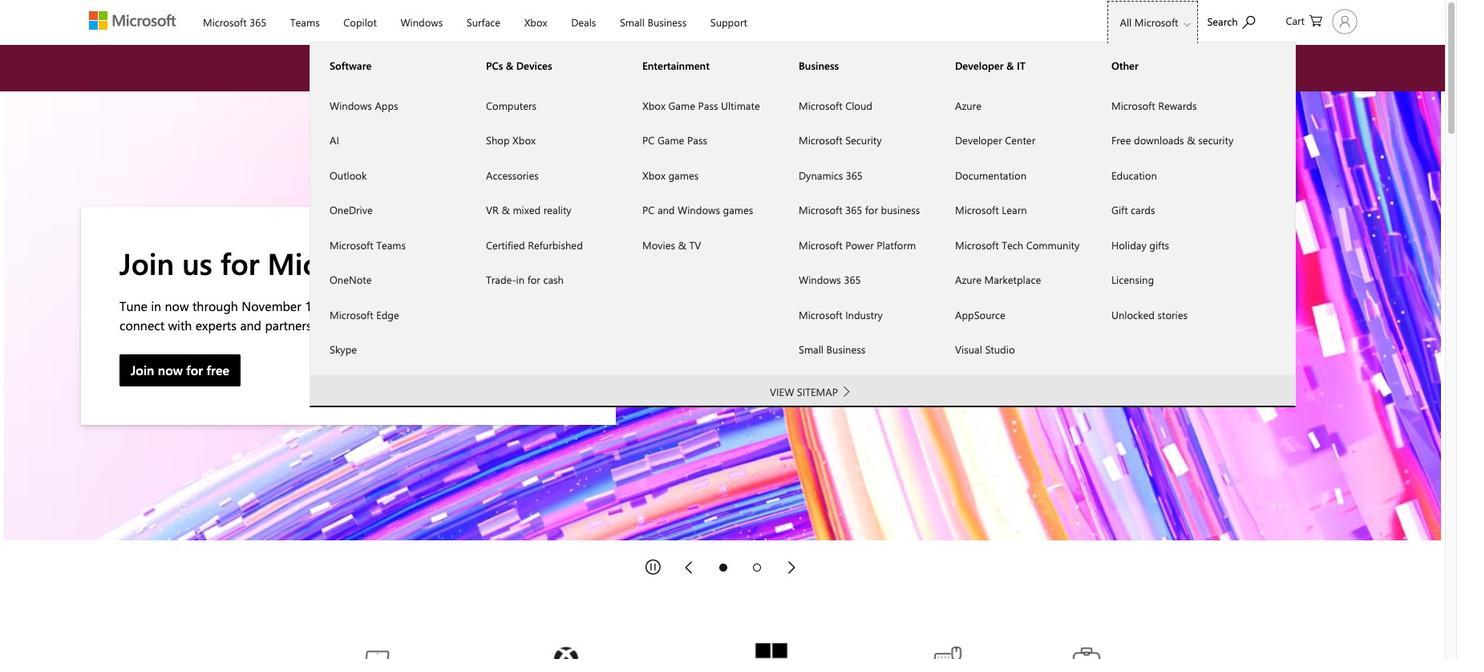 Task type: vqa. For each thing, say whether or not it's contained in the screenshot.


Task type: locate. For each thing, give the bounding box(es) containing it.
microsoft industry link
[[780, 297, 936, 332]]

microsoft rewards link
[[1092, 88, 1249, 123]]

1 azure from the top
[[955, 98, 982, 112]]

microsoft power platform link
[[780, 227, 936, 262]]

all microsoft button
[[1107, 1, 1199, 44]]

1 horizontal spatial ai
[[462, 298, 473, 315]]

pc for pc game pass
[[642, 133, 655, 147]]

xbox for xbox games
[[642, 168, 666, 182]]

game inside xbox game pass ultimate link
[[668, 98, 695, 112]]

0 horizontal spatial small business
[[620, 15, 687, 29]]

unlocked stories link
[[1092, 297, 1249, 332]]

onedrive
[[330, 203, 373, 217]]

ai up outlook
[[330, 133, 339, 147]]

1 horizontal spatial teams
[[376, 238, 406, 251]]

2 developer from the top
[[955, 133, 1002, 147]]

pass down xbox game pass ultimate link on the top
[[687, 133, 707, 147]]

xbox up devices
[[524, 15, 547, 29]]

latest
[[428, 298, 458, 315]]

& left tv
[[678, 238, 686, 251]]

& left security
[[1187, 133, 1195, 147]]

search
[[1207, 14, 1238, 28]]

the
[[406, 298, 424, 315]]

pc and windows games
[[642, 203, 753, 217]]

for inside pcs & devices element
[[527, 273, 540, 286]]

0 horizontal spatial teams
[[290, 15, 320, 29]]

2 pc from the top
[[642, 203, 655, 217]]

azure up developer center
[[955, 98, 982, 112]]

and down xbox games
[[658, 203, 675, 217]]

microsoft for microsoft 365
[[203, 15, 247, 29]]

copilot link
[[336, 1, 384, 39]]

1 vertical spatial small
[[799, 342, 824, 356]]

developer inside heading
[[955, 59, 1004, 72]]

1 vertical spatial pc
[[642, 203, 655, 217]]

shop xbox link
[[467, 123, 623, 158]]

1 vertical spatial games
[[723, 203, 753, 217]]

and down 16
[[318, 317, 339, 334]]

microsoft for microsoft cloud
[[799, 98, 843, 112]]

now
[[165, 298, 189, 315], [158, 362, 183, 379]]

developer up documentation at the right top of the page
[[955, 133, 1002, 147]]

2 vertical spatial business
[[827, 342, 866, 356]]

0 vertical spatial small business
[[620, 15, 687, 29]]

free downloads & security
[[1112, 133, 1234, 147]]

small business up buy
[[620, 15, 687, 29]]

join for join now for free
[[131, 362, 154, 379]]

up
[[372, 317, 387, 334]]

apps
[[375, 98, 398, 112]]

business down microsoft industry
[[827, 342, 866, 356]]

dynamics 365 link
[[780, 158, 936, 192]]

licensing link
[[1092, 262, 1249, 297]]

1 vertical spatial join
[[131, 362, 154, 379]]

unlocked stories
[[1112, 308, 1188, 321]]

azure up appsource
[[955, 273, 982, 286]]

1 vertical spatial small business
[[799, 342, 866, 356]]

security
[[845, 133, 882, 147]]

dynamics 365
[[799, 168, 863, 182]]

low
[[763, 59, 784, 76]]

ai up set.
[[462, 298, 473, 315]]

0 horizontal spatial and
[[240, 317, 261, 334]]

game for xbox
[[668, 98, 695, 112]]

join for join us for microsoft ignite today
[[119, 243, 174, 282]]

pc up xbox games
[[642, 133, 655, 147]]

1 vertical spatial azure
[[955, 273, 982, 286]]

and inside entertainment element
[[658, 203, 675, 217]]

entertainment element
[[623, 87, 780, 262]]

merry reasons to shop now: buy now, pay later. as low as 0% apr + price protection
[[466, 59, 958, 76]]

developer & it
[[955, 59, 1026, 72]]

windows up software heading
[[401, 15, 443, 29]]

0 vertical spatial pass
[[698, 98, 718, 112]]

for right us
[[220, 243, 259, 282]]

now,
[[657, 59, 685, 76]]

1 horizontal spatial games
[[723, 203, 753, 217]]

join
[[119, 243, 174, 282], [131, 362, 154, 379]]

developer & it element
[[936, 87, 1092, 367]]

search button
[[1200, 2, 1262, 38]]

xbox game pass ultimate
[[642, 98, 760, 112]]

0 vertical spatial to
[[552, 59, 564, 76]]

developer center link
[[936, 123, 1092, 158]]

to
[[552, 59, 564, 76], [322, 298, 334, 315]]

& for vr & mixed reality
[[502, 203, 510, 217]]

0 vertical spatial now
[[165, 298, 189, 315]]

microsoft for microsoft power platform
[[799, 238, 843, 251]]

today
[[491, 243, 568, 282]]

small
[[620, 15, 645, 29], [799, 342, 824, 356]]

with
[[168, 317, 192, 334]]

documentation link
[[936, 158, 1092, 192]]

0 vertical spatial games
[[668, 168, 699, 182]]

skill
[[419, 317, 441, 334]]

xbox down buy
[[642, 98, 666, 112]]

for for free
[[186, 362, 203, 379]]

visual studio
[[955, 342, 1015, 356]]

security
[[1198, 133, 1234, 147]]

365 right 'dynamics'
[[846, 168, 863, 182]]

1 developer from the top
[[955, 59, 1004, 72]]

microsoft image
[[89, 11, 176, 30]]

developer center
[[955, 133, 1036, 147]]

1 vertical spatial business
[[799, 59, 839, 72]]

small up buy
[[620, 15, 645, 29]]

365 for dynamics 365
[[846, 168, 863, 182]]

1 horizontal spatial small business
[[799, 342, 866, 356]]

pc game pass
[[642, 133, 707, 147]]

onenote link
[[310, 262, 467, 297]]

windows left the apps
[[330, 98, 372, 112]]

1 vertical spatial ai
[[462, 298, 473, 315]]

pass left ultimate
[[698, 98, 718, 112]]

in for trade-
[[516, 273, 525, 286]]

windows inside business element
[[799, 273, 841, 286]]

xbox right shop
[[513, 133, 536, 147]]

teams inside microsoft teams link
[[376, 238, 406, 251]]

pc up movies on the top left of page
[[642, 203, 655, 217]]

azure for azure
[[955, 98, 982, 112]]

windows down xbox games link
[[678, 203, 720, 217]]

1 vertical spatial pass
[[687, 133, 707, 147]]

game up xbox games
[[658, 133, 684, 147]]

in for tune
[[151, 298, 161, 315]]

365 down "dynamics 365" link
[[845, 203, 862, 217]]

0 vertical spatial in
[[516, 273, 525, 286]]

small business link
[[613, 1, 694, 39], [780, 332, 936, 367]]

holiday gifts
[[1112, 238, 1169, 251]]

edge
[[376, 308, 399, 321]]

1 horizontal spatial in
[[516, 273, 525, 286]]

business up entertainment
[[648, 15, 687, 29]]

in inside tune in now through november 16 to learn about the latest ai innovations, connect with experts and partners, and level up your skill set.
[[151, 298, 161, 315]]

1 vertical spatial game
[[658, 133, 684, 147]]

0 horizontal spatial in
[[151, 298, 161, 315]]

2 horizontal spatial and
[[658, 203, 675, 217]]

& inside 'link'
[[1187, 133, 1195, 147]]

& inside heading
[[1007, 59, 1014, 72]]

game inside pc game pass link
[[658, 133, 684, 147]]

ai
[[330, 133, 339, 147], [462, 298, 473, 315]]

vr
[[486, 203, 499, 217]]

games down xbox games link
[[723, 203, 753, 217]]

experts
[[195, 317, 237, 334]]

365 for microsoft 365
[[250, 15, 266, 29]]

0 vertical spatial game
[[668, 98, 695, 112]]

1 pc from the top
[[642, 133, 655, 147]]

to inside tune in now through november 16 to learn about the latest ai innovations, connect with experts and partners, and level up your skill set.
[[322, 298, 334, 315]]

1 horizontal spatial small
[[799, 342, 824, 356]]

in right tune
[[151, 298, 161, 315]]

free downloads & security link
[[1092, 123, 1249, 158]]

partners,
[[265, 317, 315, 334]]

copilot
[[343, 15, 377, 29]]

windows inside software element
[[330, 98, 372, 112]]

in inside pcs & devices element
[[516, 273, 525, 286]]

small inside business element
[[799, 342, 824, 356]]

small business link up buy
[[613, 1, 694, 39]]

movies
[[642, 238, 675, 251]]

accessories link
[[467, 158, 623, 192]]

cart link
[[1286, 1, 1323, 39]]

windows up microsoft industry
[[799, 273, 841, 286]]

developer & it heading
[[936, 43, 1092, 88]]

0 horizontal spatial small business link
[[613, 1, 694, 39]]

teams left copilot on the left of page
[[290, 15, 320, 29]]

2 azure from the top
[[955, 273, 982, 286]]

now down with
[[158, 362, 183, 379]]

0 vertical spatial teams
[[290, 15, 320, 29]]

and down november
[[240, 317, 261, 334]]

1 horizontal spatial small business link
[[780, 332, 936, 367]]

for inside business element
[[865, 203, 878, 217]]

education link
[[1092, 158, 1249, 192]]

xbox for xbox
[[524, 15, 547, 29]]

developer for developer & it
[[955, 59, 1004, 72]]

1 vertical spatial developer
[[955, 133, 1002, 147]]

holiday
[[1112, 238, 1147, 251]]

& for developer & it
[[1007, 59, 1014, 72]]

0 vertical spatial join
[[119, 243, 174, 282]]

microsoft industry
[[799, 308, 883, 321]]

later.
[[713, 59, 742, 76]]

xbox down pc game pass
[[642, 168, 666, 182]]

0 vertical spatial developer
[[955, 59, 1004, 72]]

0 vertical spatial ai
[[330, 133, 339, 147]]

sitemap
[[797, 385, 838, 398]]

small business link for microsoft industry
[[780, 332, 936, 367]]

for
[[865, 203, 878, 217], [220, 243, 259, 282], [527, 273, 540, 286], [186, 362, 203, 379]]

accessories
[[486, 168, 539, 182]]

documentation
[[955, 168, 1027, 182]]

microsoft inside other element
[[1112, 98, 1155, 112]]

game for pc
[[658, 133, 684, 147]]

0 vertical spatial business
[[648, 15, 687, 29]]

now up with
[[165, 298, 189, 315]]

teams
[[290, 15, 320, 29], [376, 238, 406, 251]]

& right pcs
[[506, 59, 513, 72]]

microsoft rewards
[[1112, 98, 1197, 112]]

pcs & devices heading
[[467, 43, 623, 88]]

& inside entertainment element
[[678, 238, 686, 251]]

for left cash
[[527, 273, 540, 286]]

0 horizontal spatial games
[[668, 168, 699, 182]]

developer left 'it'
[[955, 59, 1004, 72]]

small business link down industry
[[780, 332, 936, 367]]

entertainment heading
[[623, 43, 780, 88]]

game up pc game pass
[[668, 98, 695, 112]]

small business down microsoft industry
[[799, 342, 866, 356]]

for left business
[[865, 203, 878, 217]]

0 vertical spatial pc
[[642, 133, 655, 147]]

microsoft edge
[[330, 308, 399, 321]]

windows
[[401, 15, 443, 29], [330, 98, 372, 112], [678, 203, 720, 217], [799, 273, 841, 286]]

teams down onedrive link
[[376, 238, 406, 251]]

& right "vr"
[[502, 203, 510, 217]]

software
[[330, 59, 372, 72]]

microsoft 365 for business link
[[780, 192, 936, 227]]

games down pc game pass
[[668, 168, 699, 182]]

to left shop
[[552, 59, 564, 76]]

small business
[[620, 15, 687, 29], [799, 342, 866, 356]]

1 horizontal spatial to
[[552, 59, 564, 76]]

& left 'it'
[[1007, 59, 1014, 72]]

0 horizontal spatial ai
[[330, 133, 339, 147]]

business for windows 365
[[827, 342, 866, 356]]

1 vertical spatial small business link
[[780, 332, 936, 367]]

free
[[207, 362, 229, 379]]

1 vertical spatial in
[[151, 298, 161, 315]]

entertainment
[[642, 59, 710, 72]]

join up tune
[[119, 243, 174, 282]]

merry
[[466, 59, 501, 76]]

365 left teams link
[[250, 15, 266, 29]]

0 vertical spatial small business link
[[613, 1, 694, 39]]

365
[[250, 15, 266, 29], [846, 168, 863, 182], [845, 203, 862, 217], [844, 273, 861, 286]]

& inside heading
[[506, 59, 513, 72]]

+
[[852, 59, 861, 76]]

0 vertical spatial small
[[620, 15, 645, 29]]

microsoft security
[[799, 133, 882, 147]]

for for microsoft
[[220, 243, 259, 282]]

in up the innovations,
[[516, 273, 525, 286]]

movies & tv
[[642, 238, 701, 251]]

for left free
[[186, 362, 203, 379]]

azure for azure marketplace
[[955, 273, 982, 286]]

studio
[[985, 342, 1015, 356]]

1 vertical spatial teams
[[376, 238, 406, 251]]

join down connect
[[131, 362, 154, 379]]

0 horizontal spatial to
[[322, 298, 334, 315]]

to right 16
[[322, 298, 334, 315]]

0 vertical spatial azure
[[955, 98, 982, 112]]

shop
[[568, 59, 596, 76]]

small up view sitemap link
[[799, 342, 824, 356]]

1 vertical spatial to
[[322, 298, 334, 315]]

your
[[390, 317, 416, 334]]

small business for microsoft industry
[[799, 342, 866, 356]]

teams link
[[283, 1, 327, 39]]

other element
[[1092, 87, 1249, 332]]

shop
[[486, 133, 510, 147]]

rewards
[[1158, 98, 1197, 112]]

business for xbox
[[648, 15, 687, 29]]

and
[[658, 203, 675, 217], [240, 317, 261, 334], [318, 317, 339, 334]]

business left +
[[799, 59, 839, 72]]

business heading
[[780, 43, 936, 88]]

tech
[[1002, 238, 1023, 251]]

small business inside business element
[[799, 342, 866, 356]]

business inside business element
[[827, 342, 866, 356]]

0 horizontal spatial small
[[620, 15, 645, 29]]

365 down the microsoft power platform link
[[844, 273, 861, 286]]



Task type: describe. For each thing, give the bounding box(es) containing it.
marketplace
[[984, 273, 1041, 286]]

xbox link
[[517, 1, 555, 39]]

business
[[881, 203, 920, 217]]

small business for deals
[[620, 15, 687, 29]]

surface
[[467, 15, 501, 29]]

gift cards
[[1112, 203, 1155, 217]]

other heading
[[1092, 43, 1249, 88]]

price
[[865, 59, 893, 76]]

microsoft for microsoft tech community
[[955, 238, 999, 251]]

certified refurbished link
[[467, 227, 623, 262]]

for for business
[[865, 203, 878, 217]]

microsoft inside dropdown button
[[1135, 15, 1178, 29]]

certified refurbished
[[486, 238, 583, 251]]

shop xbox
[[486, 133, 536, 147]]

software heading
[[310, 43, 467, 88]]

pc for pc and windows games
[[642, 203, 655, 217]]

pass for xbox game pass ultimate
[[698, 98, 718, 112]]

surface link
[[459, 1, 508, 39]]

windows for windows apps
[[330, 98, 372, 112]]

unlocked
[[1112, 308, 1155, 321]]

all microsoft
[[1120, 15, 1178, 29]]

join now for free link
[[119, 355, 241, 387]]

pcs & devices element
[[467, 87, 623, 297]]

xbox inside pcs & devices element
[[513, 133, 536, 147]]

onenote
[[330, 273, 372, 286]]

microsoft 365 for business
[[799, 203, 920, 217]]

cards
[[1131, 203, 1155, 217]]

windows apps link
[[310, 88, 467, 123]]

learn
[[1002, 203, 1027, 217]]

business inside business heading
[[799, 59, 839, 72]]

outlook
[[330, 168, 367, 182]]

cart
[[1286, 14, 1305, 27]]

teams inside teams link
[[290, 15, 320, 29]]

downloads
[[1134, 133, 1184, 147]]

cash
[[543, 273, 564, 286]]

business element
[[780, 87, 936, 367]]

0%
[[803, 59, 821, 76]]

microsoft for microsoft edge
[[330, 308, 373, 321]]

microsoft for microsoft industry
[[799, 308, 843, 321]]

trade-in for cash link
[[467, 262, 623, 297]]

microsoft for microsoft security
[[799, 133, 843, 147]]

ai inside tune in now through november 16 to learn about the latest ai innovations, connect with experts and partners, and level up your skill set.
[[462, 298, 473, 315]]

about
[[369, 298, 402, 315]]

ai inside software element
[[330, 133, 339, 147]]

xbox for xbox game pass ultimate
[[642, 98, 666, 112]]

pcs & devices
[[486, 59, 552, 72]]

support link
[[703, 1, 755, 39]]

windows inside entertainment element
[[678, 203, 720, 217]]

support
[[710, 15, 747, 29]]

november
[[242, 298, 301, 315]]

microsoft for microsoft 365 for business
[[799, 203, 843, 217]]

microsoft security link
[[780, 123, 936, 158]]

center
[[1005, 133, 1036, 147]]

reasons
[[504, 59, 549, 76]]

windows apps
[[330, 98, 398, 112]]

365 for windows 365
[[844, 273, 861, 286]]

software element
[[310, 87, 467, 367]]

computers link
[[467, 88, 623, 123]]

for for cash
[[527, 273, 540, 286]]

small for microsoft industry
[[799, 342, 824, 356]]

microsoft cloud
[[799, 98, 873, 112]]

ignite
[[405, 243, 483, 282]]

industry
[[845, 308, 883, 321]]

buy
[[631, 59, 653, 76]]

gift
[[1112, 203, 1128, 217]]

certified
[[486, 238, 525, 251]]

appsource
[[955, 308, 1006, 321]]

other
[[1112, 59, 1139, 72]]

windows for windows 365
[[799, 273, 841, 286]]

deals link
[[564, 1, 603, 39]]

1 vertical spatial now
[[158, 362, 183, 379]]

vr & mixed reality link
[[467, 192, 623, 227]]

education
[[1112, 168, 1157, 182]]

azure marketplace link
[[936, 262, 1092, 297]]

microsoft for microsoft teams
[[330, 238, 373, 251]]

as
[[745, 59, 760, 76]]

developer for developer center
[[955, 133, 1002, 147]]

visual studio link
[[936, 332, 1092, 367]]

appsource link
[[936, 297, 1092, 332]]

join now for free
[[131, 362, 229, 379]]

tune
[[119, 298, 147, 315]]

& for movies & tv
[[678, 238, 686, 251]]

stories
[[1158, 308, 1188, 321]]

gifts
[[1149, 238, 1169, 251]]

gift cards link
[[1092, 192, 1249, 227]]

& for pcs & devices
[[506, 59, 513, 72]]

level
[[343, 317, 369, 334]]

dynamics
[[799, 168, 843, 182]]

set.
[[444, 317, 463, 334]]

microsoft learn
[[955, 203, 1027, 217]]

365 for microsoft 365 for business
[[845, 203, 862, 217]]

microsoft tech community link
[[936, 227, 1092, 262]]

1 horizontal spatial and
[[318, 317, 339, 334]]

microsoft 365
[[203, 15, 266, 29]]

as
[[787, 59, 800, 76]]

merry reasons to shop now: buy now, pay later. as low as 0% apr + price protection link
[[466, 59, 979, 78]]

now inside tune in now through november 16 to learn about the latest ai innovations, connect with experts and partners, and level up your skill set.
[[165, 298, 189, 315]]

small business link for deals
[[613, 1, 694, 39]]

microsoft for microsoft rewards
[[1112, 98, 1155, 112]]

tv
[[689, 238, 701, 251]]

pass for pc game pass
[[687, 133, 707, 147]]

free
[[1112, 133, 1131, 147]]

protection
[[897, 59, 958, 76]]

movies & tv link
[[623, 227, 780, 262]]

ai link
[[310, 123, 467, 158]]

vr & mixed reality
[[486, 203, 572, 217]]

windows for windows
[[401, 15, 443, 29]]

microsoft for microsoft learn
[[955, 203, 999, 217]]

join us for microsoft ignite today
[[119, 243, 568, 282]]

skype
[[330, 342, 357, 356]]

microsoft teams
[[330, 238, 406, 251]]

visual
[[955, 342, 982, 356]]

xbox games link
[[623, 158, 780, 192]]

Search search field
[[1199, 2, 1271, 38]]

mixed
[[513, 203, 541, 217]]

now:
[[600, 59, 628, 76]]

power
[[845, 238, 874, 251]]

microsoft tech community
[[955, 238, 1080, 251]]

small for deals
[[620, 15, 645, 29]]



